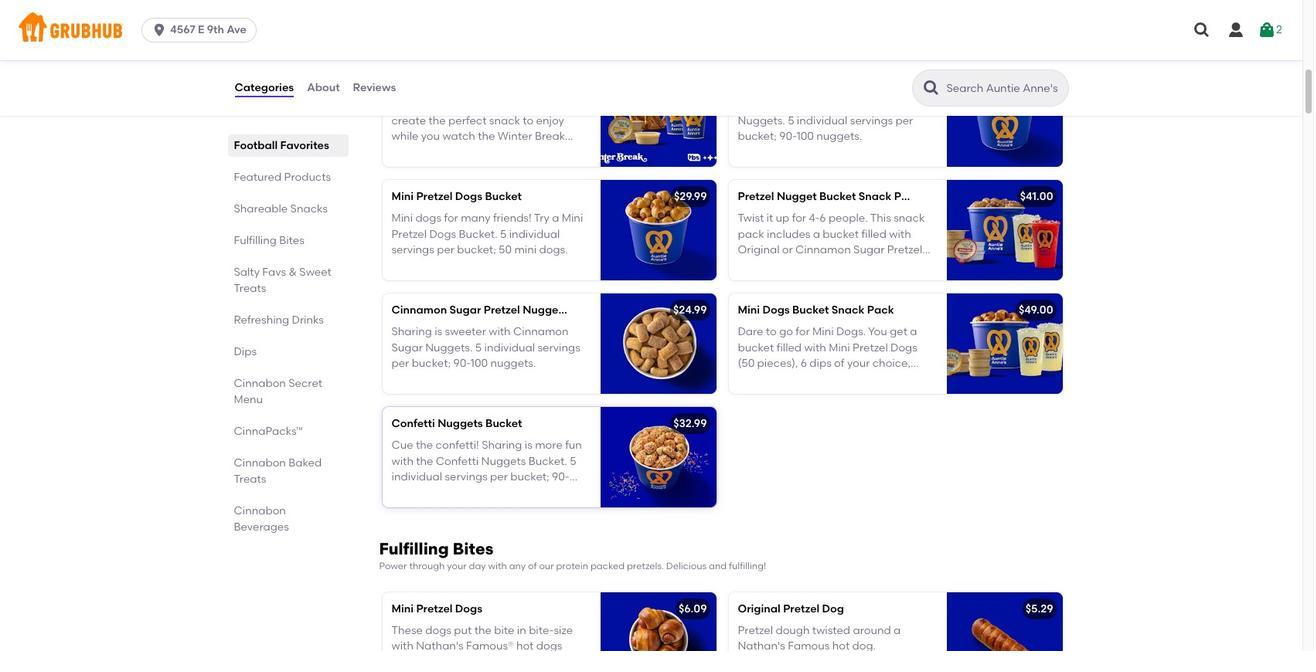 Task type: describe. For each thing, give the bounding box(es) containing it.
$29.99
[[674, 190, 707, 203]]

mini dogs bucket snack pack image
[[947, 294, 1063, 394]]

per inside mini dogs for many friends! try a mini pretzel dogs bucket. 5 individual servings per bucket;  50 mini dogs.
[[437, 244, 455, 257]]

1 vertical spatial original
[[738, 603, 781, 616]]

for
[[444, 212, 458, 225]]

dogs.
[[539, 244, 568, 257]]

bite
[[494, 625, 514, 638]]

bundle
[[463, 77, 500, 90]]

servings inside shareable bucket of salty original nuggets. 5 individual servings per bucket;  90-100 nuggets.
[[850, 114, 893, 127]]

confetti nuggets bucket image
[[600, 408, 716, 508]]

4567
[[170, 23, 195, 36]]

0 vertical spatial cinnamon
[[392, 304, 447, 317]]

beverages
[[234, 521, 289, 534]]

dog.
[[852, 640, 876, 652]]

a inside mini dogs for many friends! try a mini pretzel dogs bucket. 5 individual servings per bucket;  50 mini dogs.
[[552, 212, 559, 225]]

svg image inside 2 button
[[1258, 21, 1276, 39]]

dough
[[776, 625, 810, 638]]

5 inside shareable bucket of salty original nuggets. 5 individual servings per bucket;  90-100 nuggets.
[[788, 114, 794, 127]]

sweet
[[299, 266, 332, 279]]

sharing inside sharing is sweeter with cinnamon sugar nuggets. 5 individual servings per bucket;  90-100 nuggets.
[[392, 326, 432, 339]]

original inside shareable bucket of salty original nuggets. 5 individual servings per bucket;  90-100 nuggets.
[[873, 99, 915, 112]]

90- inside cue the confetti! sharing is more fun with the confetti nuggets bucket. 5 individual servings per bucket; 90- 100 nuggets.
[[552, 471, 570, 484]]

mini for snack
[[738, 304, 760, 317]]

mini pretzel dogs bucket image
[[600, 180, 716, 281]]

of inside fulfilling bites power through your day with any of our protein packed pretzels. delicious and fulfilling!
[[528, 561, 537, 572]]

any
[[509, 561, 526, 572]]

main navigation navigation
[[0, 0, 1303, 60]]

servings inside sharing is sweeter with cinnamon sugar nuggets. 5 individual servings per bucket;  90-100 nuggets.
[[538, 342, 580, 355]]

many
[[461, 212, 491, 225]]

nuggets inside cue the confetti! sharing is more fun with the confetti nuggets bucket. 5 individual servings per bucket; 90- 100 nuggets.
[[481, 455, 526, 468]]

mini pretzel dogs image
[[600, 593, 716, 652]]

reviews button
[[352, 60, 397, 116]]

50
[[499, 244, 512, 257]]

servings inside mini dogs for many friends! try a mini pretzel dogs bucket. 5 individual servings per bucket;  50 mini dogs.
[[392, 244, 434, 257]]

sweeter
[[445, 326, 486, 339]]

pretzel nugget bucket snack pack
[[738, 190, 921, 203]]

nuggets. inside sharing is sweeter with cinnamon sugar nuggets. 5 individual servings per bucket;  90-100 nuggets.
[[425, 342, 473, 355]]

and
[[709, 561, 727, 572]]

through
[[409, 561, 445, 572]]

snack for mini dogs bucket snack pack
[[832, 304, 865, 317]]

with inside these dogs put the bite in bite-size with nathan's famous® hot dog
[[392, 640, 414, 652]]

bite-
[[529, 625, 554, 638]]

dogs for these
[[425, 625, 451, 638]]

famous®
[[466, 640, 514, 652]]

cue the confetti! sharing is more fun with the confetti nuggets bucket. 5 individual servings per bucket; 90- 100 nuggets.
[[392, 439, 582, 500]]

5 inside sharing is sweeter with cinnamon sugar nuggets. 5 individual servings per bucket;  90-100 nuggets.
[[475, 342, 482, 355]]

cinnamon sugar pretzel nuggets bucket
[[392, 304, 607, 317]]

famous
[[788, 640, 830, 652]]

pretzel up dough
[[783, 603, 820, 616]]

individual inside shareable bucket of salty original nuggets. 5 individual servings per bucket;  90-100 nuggets.
[[797, 114, 848, 127]]

$49.00
[[1019, 304, 1053, 317]]

pretzel up sharing is sweeter with cinnamon sugar nuggets. 5 individual servings per bucket;  90-100 nuggets.
[[484, 304, 520, 317]]

pack for pretzel nugget bucket snack pack
[[894, 190, 921, 203]]

pretzel nugget bucket snack pack image
[[947, 180, 1063, 281]]

fulfilling bites power through your day with any of our protein packed pretzels. delicious and fulfilling!
[[379, 540, 766, 572]]

confetti nuggets bucket
[[392, 418, 522, 431]]

around
[[853, 625, 891, 638]]

per inside shareable bucket of salty original nuggets. 5 individual servings per bucket;  90-100 nuggets.
[[896, 114, 913, 127]]

secret
[[289, 377, 322, 390]]

2 svg image from the left
[[1227, 21, 1245, 39]]

4567 e 9th ave
[[170, 23, 247, 36]]

dog
[[822, 603, 844, 616]]

categories
[[235, 81, 294, 94]]

hot inside these dogs put the bite in bite-size with nathan's famous® hot dog
[[516, 640, 534, 652]]

salty
[[234, 266, 260, 279]]

reviews
[[353, 81, 396, 94]]

is inside sharing is sweeter with cinnamon sugar nuggets. 5 individual servings per bucket;  90-100 nuggets.
[[435, 326, 442, 339]]

nathan's inside pretzel dough twisted around a nathan's famous hot dog.
[[738, 640, 785, 652]]

$41.00
[[1020, 190, 1053, 203]]

&
[[289, 266, 297, 279]]

cinnabon beverages
[[234, 505, 289, 534]]

2
[[1276, 23, 1282, 36]]

shareable bucket of salty original nuggets. 5 individual servings per bucket;  90-100 nuggets.
[[738, 99, 915, 143]]

pretzel up for
[[416, 190, 453, 203]]

featured products
[[234, 171, 331, 184]]

with inside fulfilling bites power through your day with any of our protein packed pretzels. delicious and fulfilling!
[[488, 561, 507, 572]]

shareable for shareable bucket of salty original nuggets. 5 individual servings per bucket;  90-100 nuggets.
[[738, 99, 792, 112]]

individual inside mini dogs for many friends! try a mini pretzel dogs bucket. 5 individual servings per bucket;  50 mini dogs.
[[509, 228, 560, 241]]

pretzel dough twisted around a nathan's famous hot dog.
[[738, 625, 901, 652]]

ave
[[227, 23, 247, 36]]

nugget
[[777, 190, 817, 203]]

these
[[392, 625, 423, 638]]

2 button
[[1258, 16, 1282, 44]]

mini pretzel dogs
[[392, 603, 482, 616]]

these dogs put the bite in bite-size with nathan's famous® hot dog
[[392, 625, 573, 652]]

sharing is sweeter with cinnamon sugar nuggets. 5 individual servings per bucket;  90-100 nuggets.
[[392, 326, 580, 370]]

mini pretzel dogs bucket
[[392, 190, 522, 203]]

e
[[198, 23, 204, 36]]

individual inside sharing is sweeter with cinnamon sugar nuggets. 5 individual servings per bucket;  90-100 nuggets.
[[484, 342, 535, 355]]

nuggets. inside shareable bucket of salty original nuggets. 5 individual servings per bucket;  90-100 nuggets.
[[817, 130, 862, 143]]

pretzels.
[[627, 561, 664, 572]]

100 inside shareable bucket of salty original nuggets. 5 individual servings per bucket;  90-100 nuggets.
[[797, 130, 814, 143]]

5 inside cue the confetti! sharing is more fun with the confetti nuggets bucket. 5 individual servings per bucket; 90- 100 nuggets.
[[570, 455, 576, 468]]

nuggets. inside shareable bucket of salty original nuggets. 5 individual servings per bucket;  90-100 nuggets.
[[738, 114, 785, 127]]

favs
[[262, 266, 286, 279]]

cinnabon for menu
[[234, 377, 286, 390]]

bucket for confetti nuggets bucket
[[486, 418, 522, 431]]

$32.99
[[674, 418, 707, 431]]

cinnapacks™
[[234, 425, 303, 438]]

0 horizontal spatial confetti
[[392, 418, 435, 431]]

1 vertical spatial the
[[416, 455, 433, 468]]

power
[[379, 561, 407, 572]]

winter
[[392, 77, 427, 90]]

bites for fulfilling bites
[[279, 234, 304, 247]]

in
[[517, 625, 526, 638]]

size
[[554, 625, 573, 638]]

cinnabon secret menu
[[234, 377, 322, 407]]

bucket; inside mini dogs for many friends! try a mini pretzel dogs bucket. 5 individual servings per bucket;  50 mini dogs.
[[457, 244, 496, 257]]

pretzel left 'nugget'
[[738, 190, 774, 203]]

favorites
[[280, 139, 329, 152]]



Task type: vqa. For each thing, say whether or not it's contained in the screenshot.
make at the top of page
no



Task type: locate. For each thing, give the bounding box(es) containing it.
nuggets. down salty
[[817, 130, 862, 143]]

per
[[896, 114, 913, 127], [437, 244, 455, 257], [392, 357, 409, 370], [490, 471, 508, 484]]

with down cinnamon sugar pretzel nuggets bucket
[[489, 326, 511, 339]]

treats down salty
[[234, 282, 266, 295]]

0 vertical spatial $24.99
[[1020, 77, 1053, 90]]

day
[[469, 561, 486, 572]]

original pretzel dog
[[738, 603, 844, 616]]

0 vertical spatial dogs
[[415, 212, 441, 225]]

sharing right confetti!
[[482, 439, 522, 453]]

1 horizontal spatial is
[[525, 439, 533, 453]]

cinnabon up beverages
[[234, 505, 286, 518]]

1 horizontal spatial hot
[[832, 640, 850, 652]]

$5.29
[[1026, 603, 1053, 616]]

original pretzel dog image
[[947, 593, 1063, 652]]

0 horizontal spatial nuggets.
[[411, 487, 457, 500]]

1 vertical spatial treats
[[234, 473, 266, 486]]

shareable inside shareable bucket of salty original nuggets. 5 individual servings per bucket;  90-100 nuggets.
[[738, 99, 792, 112]]

1 cinnabon from the top
[[234, 377, 286, 390]]

1 horizontal spatial of
[[833, 99, 844, 112]]

with down these
[[392, 640, 414, 652]]

hot down in
[[516, 640, 534, 652]]

pretzel down the mini pretzel dogs bucket
[[392, 228, 427, 241]]

90- down the more
[[552, 471, 570, 484]]

1 horizontal spatial shareable
[[738, 99, 792, 112]]

1 horizontal spatial sugar
[[450, 304, 481, 317]]

fulfilling up through
[[379, 540, 449, 559]]

9th
[[207, 23, 224, 36]]

per inside sharing is sweeter with cinnamon sugar nuggets. 5 individual servings per bucket;  90-100 nuggets.
[[392, 357, 409, 370]]

individual down cue
[[392, 471, 442, 484]]

1 vertical spatial confetti
[[436, 455, 479, 468]]

2 horizontal spatial 100
[[797, 130, 814, 143]]

confetti down confetti!
[[436, 455, 479, 468]]

original right salty
[[873, 99, 915, 112]]

90- down bucket
[[779, 130, 797, 143]]

1 hot from the left
[[516, 640, 534, 652]]

original pretzel nuggets bucket image
[[947, 67, 1063, 167]]

1 horizontal spatial bucket.
[[529, 455, 567, 468]]

svg image
[[1193, 21, 1211, 39], [1227, 21, 1245, 39], [1258, 21, 1276, 39]]

bucket. inside mini dogs for many friends! try a mini pretzel dogs bucket. 5 individual servings per bucket;  50 mini dogs.
[[459, 228, 498, 241]]

confetti!
[[436, 439, 479, 453]]

of left salty
[[833, 99, 844, 112]]

servings down the mini pretzel dogs bucket
[[392, 244, 434, 257]]

search icon image
[[922, 79, 940, 97]]

Search Auntie Anne's search field
[[945, 81, 1063, 96]]

bucket; down 'sweeter'
[[412, 357, 451, 370]]

sharing
[[392, 326, 432, 339], [482, 439, 522, 453]]

bites for fulfilling bites power through your day with any of our protein packed pretzels. delicious and fulfilling!
[[453, 540, 493, 559]]

with inside cue the confetti! sharing is more fun with the confetti nuggets bucket. 5 individual servings per bucket; 90- 100 nuggets.
[[392, 455, 414, 468]]

the up the famous®
[[474, 625, 492, 638]]

1 horizontal spatial fulfilling
[[379, 540, 449, 559]]

a inside pretzel dough twisted around a nathan's famous hot dog.
[[894, 625, 901, 638]]

original
[[873, 99, 915, 112], [738, 603, 781, 616]]

1 vertical spatial 90-
[[453, 357, 471, 370]]

1 nathan's from the left
[[416, 640, 464, 652]]

pretzel left dough
[[738, 625, 773, 638]]

fulfilling inside fulfilling bites power through your day with any of our protein packed pretzels. delicious and fulfilling!
[[379, 540, 449, 559]]

is left the more
[[525, 439, 533, 453]]

5 inside mini dogs for many friends! try a mini pretzel dogs bucket. 5 individual servings per bucket;  50 mini dogs.
[[500, 228, 507, 241]]

bucket
[[794, 99, 831, 112]]

cinnabon
[[234, 377, 286, 390], [234, 457, 286, 470], [234, 505, 286, 518]]

0 vertical spatial of
[[833, 99, 844, 112]]

break
[[430, 77, 461, 90]]

mini for many
[[392, 212, 413, 225]]

5 down fun
[[570, 455, 576, 468]]

shareable left bucket
[[738, 99, 792, 112]]

sugar inside sharing is sweeter with cinnamon sugar nuggets. 5 individual servings per bucket;  90-100 nuggets.
[[392, 342, 423, 355]]

1 vertical spatial cinnamon
[[513, 326, 569, 339]]

confetti up cue
[[392, 418, 435, 431]]

sharing left 'sweeter'
[[392, 326, 432, 339]]

1 vertical spatial $24.99
[[673, 304, 707, 317]]

nuggets down dogs.
[[523, 304, 568, 317]]

1 vertical spatial pack
[[867, 304, 894, 317]]

dogs
[[455, 190, 482, 203], [429, 228, 456, 241], [763, 304, 790, 317], [455, 603, 482, 616]]

bucket; up 'nugget'
[[738, 130, 777, 143]]

0 horizontal spatial original
[[738, 603, 781, 616]]

0 horizontal spatial nathan's
[[416, 640, 464, 652]]

3 cinnabon from the top
[[234, 505, 286, 518]]

per inside cue the confetti! sharing is more fun with the confetti nuggets bucket. 5 individual servings per bucket; 90- 100 nuggets.
[[490, 471, 508, 484]]

3 svg image from the left
[[1258, 21, 1276, 39]]

2 vertical spatial the
[[474, 625, 492, 638]]

nuggets. inside sharing is sweeter with cinnamon sugar nuggets. 5 individual servings per bucket;  90-100 nuggets.
[[490, 357, 536, 370]]

1 horizontal spatial confetti
[[436, 455, 479, 468]]

drinks
[[292, 314, 324, 327]]

0 vertical spatial the
[[416, 439, 433, 453]]

friends!
[[493, 212, 532, 225]]

bucket; inside cue the confetti! sharing is more fun with the confetti nuggets bucket. 5 individual servings per bucket; 90- 100 nuggets.
[[510, 471, 549, 484]]

0 vertical spatial cinnabon
[[234, 377, 286, 390]]

0 horizontal spatial nuggets.
[[425, 342, 473, 355]]

100 down cue
[[392, 487, 409, 500]]

$24.99 for sharing is sweeter with cinnamon sugar nuggets. 5 individual servings per bucket;  90-100 nuggets.
[[673, 304, 707, 317]]

packed
[[591, 561, 625, 572]]

dips
[[234, 346, 257, 359]]

1 vertical spatial bucket.
[[529, 455, 567, 468]]

cinnamon up 'sweeter'
[[392, 304, 447, 317]]

1 vertical spatial sugar
[[392, 342, 423, 355]]

0 horizontal spatial 90-
[[453, 357, 471, 370]]

pack for mini dogs bucket snack pack
[[867, 304, 894, 317]]

0 horizontal spatial bites
[[279, 234, 304, 247]]

90- inside sharing is sweeter with cinnamon sugar nuggets. 5 individual servings per bucket;  90-100 nuggets.
[[453, 357, 471, 370]]

is inside cue the confetti! sharing is more fun with the confetti nuggets bucket. 5 individual servings per bucket; 90- 100 nuggets.
[[525, 439, 533, 453]]

2 horizontal spatial svg image
[[1258, 21, 1276, 39]]

0 horizontal spatial hot
[[516, 640, 534, 652]]

pretzel inside mini dogs for many friends! try a mini pretzel dogs bucket. 5 individual servings per bucket;  50 mini dogs.
[[392, 228, 427, 241]]

mini
[[392, 190, 414, 203], [392, 212, 413, 225], [562, 212, 583, 225], [738, 304, 760, 317], [392, 603, 414, 616]]

the inside these dogs put the bite in bite-size with nathan's famous® hot dog
[[474, 625, 492, 638]]

servings inside cue the confetti! sharing is more fun with the confetti nuggets bucket. 5 individual servings per bucket; 90- 100 nuggets.
[[445, 471, 488, 484]]

1 treats from the top
[[234, 282, 266, 295]]

pretzel up these
[[416, 603, 453, 616]]

treats inside cinnabon baked treats
[[234, 473, 266, 486]]

fulfilling for fulfilling bites
[[234, 234, 277, 247]]

2 treats from the top
[[234, 473, 266, 486]]

0 horizontal spatial $24.99
[[673, 304, 707, 317]]

2 vertical spatial nuggets
[[481, 455, 526, 468]]

0 horizontal spatial svg image
[[1193, 21, 1211, 39]]

servings down salty
[[850, 114, 893, 127]]

1 vertical spatial nuggets
[[438, 418, 483, 431]]

salty favs & sweet treats
[[234, 266, 332, 295]]

mini for bucket
[[392, 190, 414, 203]]

individual
[[797, 114, 848, 127], [509, 228, 560, 241], [484, 342, 535, 355], [392, 471, 442, 484]]

90- down 'sweeter'
[[453, 357, 471, 370]]

winter break bundle
[[392, 77, 500, 90]]

1 vertical spatial 100
[[471, 357, 488, 370]]

cinnamon
[[392, 304, 447, 317], [513, 326, 569, 339]]

bites up &
[[279, 234, 304, 247]]

2 vertical spatial cinnabon
[[234, 505, 286, 518]]

refreshing drinks
[[234, 314, 324, 327]]

more
[[535, 439, 563, 453]]

1 horizontal spatial nuggets.
[[490, 357, 536, 370]]

shareable down featured in the top of the page
[[234, 203, 288, 216]]

original up dough
[[738, 603, 781, 616]]

nathan's down dough
[[738, 640, 785, 652]]

winter break bundle image
[[600, 67, 716, 167]]

0 vertical spatial pack
[[894, 190, 921, 203]]

1 vertical spatial sharing
[[482, 439, 522, 453]]

pretzel inside pretzel dough twisted around a nathan's famous hot dog.
[[738, 625, 773, 638]]

bucket; inside shareable bucket of salty original nuggets. 5 individual servings per bucket;  90-100 nuggets.
[[738, 130, 777, 143]]

0 vertical spatial treats
[[234, 282, 266, 295]]

mini dogs for many friends! try a mini pretzel dogs bucket. 5 individual servings per bucket;  50 mini dogs.
[[392, 212, 583, 257]]

1 vertical spatial cinnabon
[[234, 457, 286, 470]]

1 vertical spatial a
[[894, 625, 901, 638]]

bucket; down the more
[[510, 471, 549, 484]]

1 horizontal spatial bites
[[453, 540, 493, 559]]

bites inside fulfilling bites power through your day with any of our protein packed pretzels. delicious and fulfilling!
[[453, 540, 493, 559]]

0 vertical spatial original
[[873, 99, 915, 112]]

fulfilling!
[[729, 561, 766, 572]]

dogs inside mini dogs for many friends! try a mini pretzel dogs bucket. 5 individual servings per bucket;  50 mini dogs.
[[415, 212, 441, 225]]

salty
[[846, 99, 871, 112]]

bucket
[[485, 190, 522, 203], [819, 190, 856, 203], [571, 304, 607, 317], [792, 304, 829, 317], [486, 418, 522, 431]]

0 vertical spatial sugar
[[450, 304, 481, 317]]

cue
[[392, 439, 413, 453]]

featured
[[234, 171, 282, 184]]

our
[[539, 561, 554, 572]]

90- inside shareable bucket of salty original nuggets. 5 individual servings per bucket;  90-100 nuggets.
[[779, 130, 797, 143]]

0 horizontal spatial 100
[[392, 487, 409, 500]]

cinnabon for treats
[[234, 457, 286, 470]]

treats up the cinnabon beverages
[[234, 473, 266, 486]]

snack for pretzel nugget bucket snack pack
[[859, 190, 892, 203]]

0 horizontal spatial sharing
[[392, 326, 432, 339]]

0 vertical spatial snack
[[859, 190, 892, 203]]

of left our
[[528, 561, 537, 572]]

nuggets. inside cue the confetti! sharing is more fun with the confetti nuggets bucket. 5 individual servings per bucket; 90- 100 nuggets.
[[411, 487, 457, 500]]

0 horizontal spatial bucket.
[[459, 228, 498, 241]]

winter break bundle button
[[382, 67, 716, 167]]

refreshing
[[234, 314, 289, 327]]

mini dogs bucket snack pack
[[738, 304, 894, 317]]

with left any
[[488, 561, 507, 572]]

dogs inside mini dogs for many friends! try a mini pretzel dogs bucket. 5 individual servings per bucket;  50 mini dogs.
[[429, 228, 456, 241]]

a right around
[[894, 625, 901, 638]]

1 vertical spatial of
[[528, 561, 537, 572]]

90-
[[779, 130, 797, 143], [453, 357, 471, 370], [552, 471, 570, 484]]

fun
[[565, 439, 582, 453]]

2 vertical spatial nuggets.
[[411, 487, 457, 500]]

0 horizontal spatial sugar
[[392, 342, 423, 355]]

sharing inside cue the confetti! sharing is more fun with the confetti nuggets bucket. 5 individual servings per bucket; 90- 100 nuggets.
[[482, 439, 522, 453]]

cinnamon down cinnamon sugar pretzel nuggets bucket
[[513, 326, 569, 339]]

100 inside sharing is sweeter with cinnamon sugar nuggets. 5 individual servings per bucket;  90-100 nuggets.
[[471, 357, 488, 370]]

$24.99
[[1020, 77, 1053, 90], [673, 304, 707, 317]]

dogs left for
[[415, 212, 441, 225]]

1 horizontal spatial sharing
[[482, 439, 522, 453]]

shareable for shareable snacks
[[234, 203, 288, 216]]

2 horizontal spatial nuggets.
[[817, 130, 862, 143]]

servings down cinnamon sugar pretzel nuggets bucket
[[538, 342, 580, 355]]

0 vertical spatial is
[[435, 326, 442, 339]]

1 vertical spatial nuggets.
[[425, 342, 473, 355]]

put
[[454, 625, 472, 638]]

cinnabon down cinnapacks™
[[234, 457, 286, 470]]

4567 e 9th ave button
[[142, 18, 263, 43]]

100 inside cue the confetti! sharing is more fun with the confetti nuggets bucket. 5 individual servings per bucket; 90- 100 nuggets.
[[392, 487, 409, 500]]

about
[[307, 81, 340, 94]]

fulfilling
[[234, 234, 277, 247], [379, 540, 449, 559]]

bucket.
[[459, 228, 498, 241], [529, 455, 567, 468]]

0 vertical spatial 90-
[[779, 130, 797, 143]]

0 horizontal spatial of
[[528, 561, 537, 572]]

0 horizontal spatial cinnamon
[[392, 304, 447, 317]]

0 vertical spatial nuggets
[[523, 304, 568, 317]]

hot inside pretzel dough twisted around a nathan's famous hot dog.
[[832, 640, 850, 652]]

1 horizontal spatial original
[[873, 99, 915, 112]]

nuggets.
[[817, 130, 862, 143], [490, 357, 536, 370], [411, 487, 457, 500]]

categories button
[[234, 60, 295, 116]]

100 down bucket
[[797, 130, 814, 143]]

baked
[[289, 457, 322, 470]]

fulfilling for fulfilling bites power through your day with any of our protein packed pretzels. delicious and fulfilling!
[[379, 540, 449, 559]]

bucket. inside cue the confetti! sharing is more fun with the confetti nuggets bucket. 5 individual servings per bucket; 90- 100 nuggets.
[[529, 455, 567, 468]]

cinnabon inside cinnabon baked treats
[[234, 457, 286, 470]]

a right try
[[552, 212, 559, 225]]

bucket; inside sharing is sweeter with cinnamon sugar nuggets. 5 individual servings per bucket;  90-100 nuggets.
[[412, 357, 451, 370]]

cinnabon inside cinnabon secret menu
[[234, 377, 286, 390]]

2 hot from the left
[[832, 640, 850, 652]]

0 vertical spatial confetti
[[392, 418, 435, 431]]

fulfilling bites
[[234, 234, 304, 247]]

0 horizontal spatial a
[[552, 212, 559, 225]]

2 vertical spatial 100
[[392, 487, 409, 500]]

bites up day
[[453, 540, 493, 559]]

pack
[[894, 190, 921, 203], [867, 304, 894, 317]]

0 vertical spatial bucket.
[[459, 228, 498, 241]]

is left 'sweeter'
[[435, 326, 442, 339]]

1 vertical spatial nuggets.
[[490, 357, 536, 370]]

bucket; left 50
[[457, 244, 496, 257]]

is
[[435, 326, 442, 339], [525, 439, 533, 453]]

cinnamon inside sharing is sweeter with cinnamon sugar nuggets. 5 individual servings per bucket;  90-100 nuggets.
[[513, 326, 569, 339]]

5 up 'nugget'
[[788, 114, 794, 127]]

0 vertical spatial sharing
[[392, 326, 432, 339]]

twisted
[[812, 625, 850, 638]]

with down cue
[[392, 455, 414, 468]]

1 horizontal spatial nathan's
[[738, 640, 785, 652]]

dogs for mini
[[415, 212, 441, 225]]

2 nathan's from the left
[[738, 640, 785, 652]]

0 vertical spatial 100
[[797, 130, 814, 143]]

try
[[534, 212, 550, 225]]

delicious
[[666, 561, 707, 572]]

1 svg image from the left
[[1193, 21, 1211, 39]]

nuggets. down cinnamon sugar pretzel nuggets bucket
[[490, 357, 536, 370]]

individual down try
[[509, 228, 560, 241]]

confetti inside cue the confetti! sharing is more fun with the confetti nuggets bucket. 5 individual servings per bucket; 90- 100 nuggets.
[[436, 455, 479, 468]]

1 vertical spatial shareable
[[234, 203, 288, 216]]

0 vertical spatial nuggets.
[[817, 130, 862, 143]]

2 horizontal spatial 90-
[[779, 130, 797, 143]]

0 vertical spatial shareable
[[738, 99, 792, 112]]

football
[[234, 139, 278, 152]]

$6.09
[[679, 603, 707, 616]]

nuggets. down confetti!
[[411, 487, 457, 500]]

0 horizontal spatial shareable
[[234, 203, 288, 216]]

confetti
[[392, 418, 435, 431], [436, 455, 479, 468]]

0 vertical spatial bites
[[279, 234, 304, 247]]

a
[[552, 212, 559, 225], [894, 625, 901, 638]]

your
[[447, 561, 467, 572]]

about button
[[306, 60, 341, 116]]

individual down cinnamon sugar pretzel nuggets bucket
[[484, 342, 535, 355]]

nathan's
[[416, 640, 464, 652], [738, 640, 785, 652]]

0 vertical spatial fulfilling
[[234, 234, 277, 247]]

bites
[[279, 234, 304, 247], [453, 540, 493, 559]]

bucket for pretzel nugget bucket snack pack
[[819, 190, 856, 203]]

treats
[[234, 282, 266, 295], [234, 473, 266, 486]]

dogs
[[415, 212, 441, 225], [425, 625, 451, 638]]

1 vertical spatial bites
[[453, 540, 493, 559]]

treats inside salty favs & sweet treats
[[234, 282, 266, 295]]

menu
[[234, 393, 263, 407]]

1 vertical spatial snack
[[832, 304, 865, 317]]

1 horizontal spatial cinnamon
[[513, 326, 569, 339]]

of
[[833, 99, 844, 112], [528, 561, 537, 572]]

5 down 'sweeter'
[[475, 342, 482, 355]]

1 horizontal spatial 90-
[[552, 471, 570, 484]]

bucket. down the more
[[529, 455, 567, 468]]

individual down bucket
[[797, 114, 848, 127]]

0 horizontal spatial is
[[435, 326, 442, 339]]

bucket. down 'many'
[[459, 228, 498, 241]]

svg image
[[152, 22, 167, 38]]

0 vertical spatial nuggets.
[[738, 114, 785, 127]]

individual inside cue the confetti! sharing is more fun with the confetti nuggets bucket. 5 individual servings per bucket; 90- 100 nuggets.
[[392, 471, 442, 484]]

football favorites
[[234, 139, 329, 152]]

nathan's inside these dogs put the bite in bite-size with nathan's famous® hot dog
[[416, 640, 464, 652]]

1 horizontal spatial a
[[894, 625, 901, 638]]

nuggets down confetti nuggets bucket
[[481, 455, 526, 468]]

0 vertical spatial a
[[552, 212, 559, 225]]

0 horizontal spatial fulfilling
[[234, 234, 277, 247]]

cinnabon inside the cinnabon beverages
[[234, 505, 286, 518]]

1 vertical spatial is
[[525, 439, 533, 453]]

hot down twisted
[[832, 640, 850, 652]]

with inside sharing is sweeter with cinnamon sugar nuggets. 5 individual servings per bucket;  90-100 nuggets.
[[489, 326, 511, 339]]

5 up 50
[[500, 228, 507, 241]]

dogs inside these dogs put the bite in bite-size with nathan's famous® hot dog
[[425, 625, 451, 638]]

the down confetti nuggets bucket
[[416, 455, 433, 468]]

1 horizontal spatial 100
[[471, 357, 488, 370]]

cinnamon sugar pretzel nuggets bucket image
[[600, 294, 716, 394]]

shareable snacks
[[234, 203, 328, 216]]

products
[[284, 171, 331, 184]]

100 down 'sweeter'
[[471, 357, 488, 370]]

2 vertical spatial 90-
[[552, 471, 570, 484]]

cinnabon up the menu at the left of page
[[234, 377, 286, 390]]

bucket for mini dogs bucket snack pack
[[792, 304, 829, 317]]

protein
[[556, 561, 588, 572]]

fulfilling up salty
[[234, 234, 277, 247]]

$24.99 for shareable bucket of salty original nuggets. 5 individual servings per bucket;  90-100 nuggets.
[[1020, 77, 1053, 90]]

with
[[489, 326, 511, 339], [392, 455, 414, 468], [488, 561, 507, 572], [392, 640, 414, 652]]

nathan's down put
[[416, 640, 464, 652]]

1 vertical spatial fulfilling
[[379, 540, 449, 559]]

2 cinnabon from the top
[[234, 457, 286, 470]]

1 vertical spatial dogs
[[425, 625, 451, 638]]

cinnabon baked treats
[[234, 457, 322, 486]]

1 horizontal spatial svg image
[[1227, 21, 1245, 39]]

servings down confetti!
[[445, 471, 488, 484]]

dogs down mini pretzel dogs
[[425, 625, 451, 638]]

1 horizontal spatial $24.99
[[1020, 77, 1053, 90]]

the right cue
[[416, 439, 433, 453]]

nuggets up confetti!
[[438, 418, 483, 431]]

1 horizontal spatial nuggets.
[[738, 114, 785, 127]]

of inside shareable bucket of salty original nuggets. 5 individual servings per bucket;  90-100 nuggets.
[[833, 99, 844, 112]]

bucket;
[[738, 130, 777, 143], [457, 244, 496, 257], [412, 357, 451, 370], [510, 471, 549, 484]]



